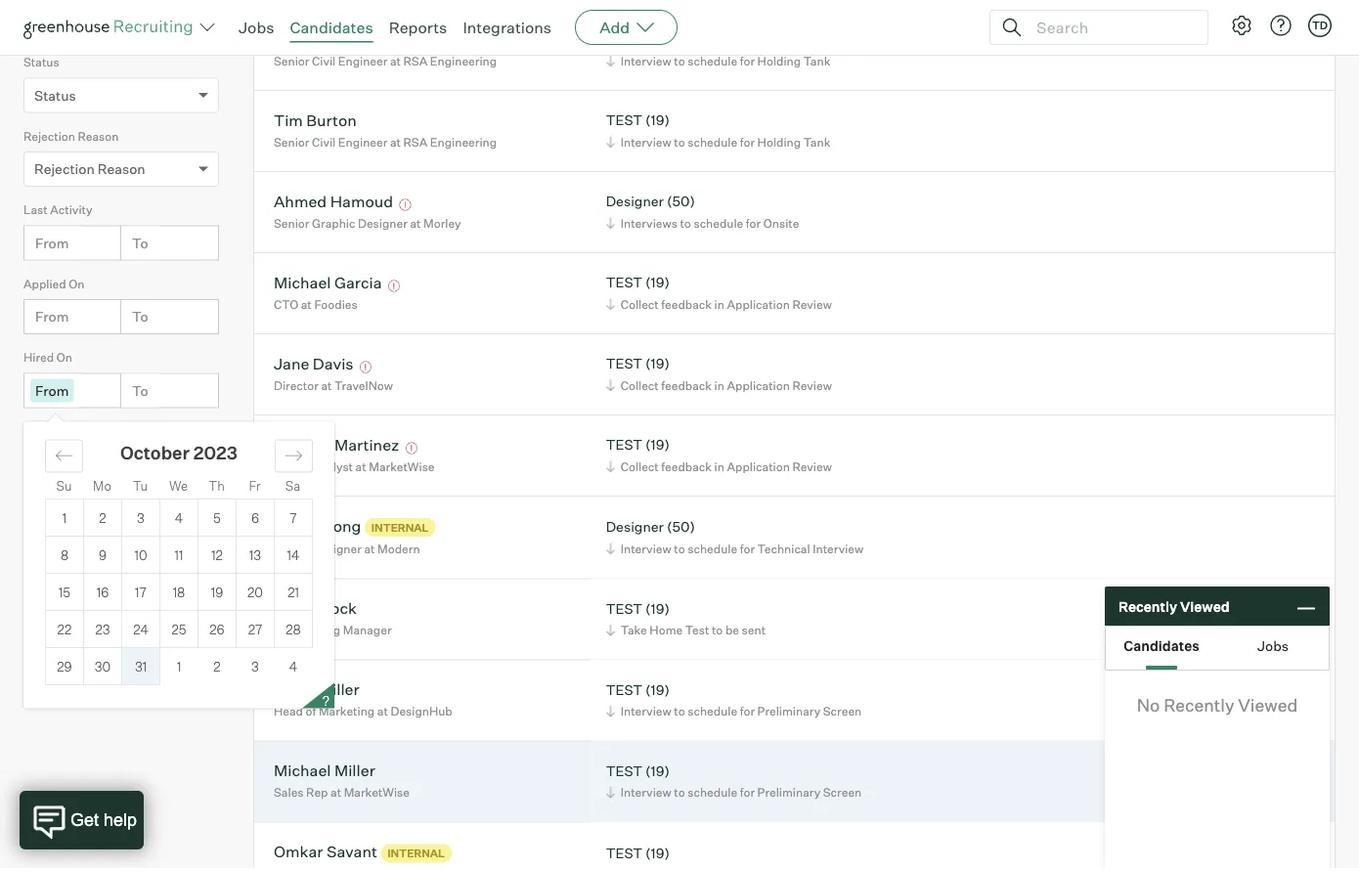 Task type: vqa. For each thing, say whether or not it's contained in the screenshot.


Task type: describe. For each thing, give the bounding box(es) containing it.
tag
[[103, 13, 127, 30]]

test (19) collect feedback in application review for michael garcia
[[606, 274, 832, 312]]

no
[[1137, 695, 1160, 716]]

reset filters
[[53, 635, 131, 653]]

designer (50) interview to schedule for holding tank
[[606, 30, 831, 68]]

0 vertical spatial rejection reason
[[23, 129, 119, 143]]

tasks
[[80, 547, 119, 565]]

1 vertical spatial recently
[[1164, 695, 1235, 716]]

sa
[[285, 479, 301, 494]]

28 button
[[275, 612, 312, 648]]

hired on
[[23, 350, 72, 365]]

test
[[686, 623, 709, 638]]

4 for bottom 4 button
[[289, 659, 298, 675]]

october 2023
[[120, 442, 238, 464]]

graphic
[[312, 216, 355, 231]]

interviews
[[621, 216, 678, 231]]

applied on
[[23, 277, 84, 291]]

test for head of marketing at designhub
[[606, 681, 643, 699]]

0 vertical spatial 3 button
[[122, 500, 159, 536]]

review for jane davis
[[793, 378, 832, 393]]

test (19) take home test to be sent
[[606, 600, 766, 638]]

interview inside designer (50) interview to schedule for holding tank
[[621, 53, 672, 68]]

23
[[95, 622, 110, 637]]

october
[[120, 442, 190, 464]]

ahmed
[[274, 191, 327, 211]]

td button
[[1305, 10, 1336, 41]]

0 vertical spatial 3
[[137, 510, 145, 526]]

17 button
[[122, 574, 159, 611]]

0 vertical spatial rejection
[[23, 129, 75, 143]]

reset filters button
[[23, 626, 141, 662]]

26
[[210, 622, 225, 637]]

michael martinez link
[[274, 435, 399, 457]]

burton for designer (50)
[[306, 29, 357, 49]]

add
[[600, 18, 630, 37]]

at down the martinez
[[356, 459, 366, 474]]

linda miller link
[[274, 680, 360, 702]]

michael garcia has been in application review for more than 5 days image
[[385, 280, 403, 292]]

schedule inside designer (50) interview to schedule for holding tank
[[688, 53, 738, 68]]

designer for designer (50) interview to schedule for holding tank
[[606, 30, 664, 48]]

to for senior designer at modern
[[674, 541, 685, 556]]

last
[[23, 203, 48, 217]]

from for applied
[[35, 308, 69, 325]]

rsa for test (19)
[[404, 135, 428, 149]]

1 horizontal spatial 3 button
[[236, 649, 274, 685]]

1 vertical spatial 4 button
[[274, 649, 313, 685]]

preliminary for michael miller
[[758, 786, 821, 800]]

michael for michael martinez
[[274, 435, 331, 455]]

engineering for designer (50)
[[430, 53, 497, 68]]

?
[[323, 693, 330, 709]]

7 button
[[275, 500, 312, 536]]

integrations
[[463, 18, 552, 37]]

at inside linda miller head of marketing at designhub
[[377, 704, 388, 719]]

23 button
[[84, 612, 121, 648]]

collect feedback in application review link for michael garcia
[[603, 295, 837, 314]]

ahmed hamoud
[[274, 191, 393, 211]]

29 button
[[46, 649, 83, 685]]

5 button
[[199, 500, 236, 536]]

interview for head of marketing at designhub
[[621, 704, 672, 719]]

be
[[726, 623, 739, 638]]

tab list containing candidates
[[1106, 627, 1329, 670]]

junior
[[274, 459, 309, 474]]

show
[[48, 425, 80, 441]]

jane davis
[[274, 354, 354, 373]]

integrations link
[[463, 18, 552, 37]]

2023
[[193, 442, 238, 464]]

0 vertical spatial candidates
[[290, 18, 373, 37]]

0 vertical spatial 2 button
[[84, 500, 121, 536]]

18 button
[[160, 574, 198, 611]]

rsa for designer (50)
[[404, 53, 428, 68]]

michael for michael garcia
[[274, 273, 331, 292]]

21 button
[[275, 574, 312, 611]]

(50) for ahmed hamoud
[[667, 193, 695, 210]]

to for senior graphic designer at morley
[[680, 216, 691, 231]]

interview right technical
[[813, 541, 864, 556]]

(19) for junior analyst at marketwise
[[646, 436, 670, 454]]

0 vertical spatial 4 button
[[160, 500, 198, 536]]

4 for topmost 4 button
[[175, 510, 183, 526]]

rejection reason element
[[23, 127, 219, 201]]

candidate
[[34, 13, 100, 30]]

test (19) collect feedback in application review for jane davis
[[606, 355, 832, 393]]

1 vertical spatial rejection
[[34, 161, 95, 178]]

travelnow
[[335, 378, 393, 393]]

interview to schedule for preliminary screen link for michael miller
[[603, 784, 867, 802]]

9 button
[[84, 537, 121, 573]]

application for michael martinez
[[727, 459, 790, 474]]

8 test from the top
[[606, 845, 643, 862]]

civil for designer (50)
[[312, 53, 336, 68]]

2 for the top 2 button
[[99, 510, 106, 526]]

at inside michael miller sales rep at marketwise
[[331, 786, 341, 800]]

ahmed hamoud has been in onsite for more than 21 days image
[[397, 199, 414, 211]]

zach brock link
[[274, 599, 357, 621]]

test for cto at foodies
[[606, 274, 643, 291]]

schedule for senior designer at modern
[[688, 541, 738, 556]]

1 for left 1 button
[[62, 510, 67, 526]]

we
[[169, 479, 188, 494]]

education
[[23, 587, 91, 604]]

collect feedback in application review link for michael martinez
[[603, 457, 837, 476]]

michael martinez
[[274, 435, 399, 455]]

marketing
[[319, 704, 375, 719]]

15 button
[[46, 574, 83, 611]]

to for applied on
[[132, 308, 148, 325]]

1 horizontal spatial candidates
[[1124, 638, 1200, 655]]

0 vertical spatial reason
[[78, 129, 119, 143]]

omkar savant link
[[274, 842, 377, 865]]

7
[[290, 510, 297, 526]]

0 vertical spatial recently
[[1119, 598, 1178, 615]]

to for hired on
[[132, 382, 148, 399]]

analyst
[[311, 459, 353, 474]]

1 vertical spatial 2 button
[[198, 649, 236, 685]]

(19) for engineering manager
[[646, 600, 670, 617]]

mo
[[93, 479, 111, 494]]

2 senior from the top
[[274, 135, 310, 149]]

12 button
[[199, 537, 236, 573]]

(19) for cto at foodies
[[646, 274, 670, 291]]

michael miller link
[[274, 761, 375, 784]]

at right cto
[[301, 297, 312, 312]]

on for applied on
[[69, 277, 84, 291]]

janet wong
[[274, 516, 361, 536]]

24 button
[[122, 612, 159, 648]]

to inside designer (50) interview to schedule for holding tank
[[674, 53, 685, 68]]

tank for (19)
[[804, 135, 831, 149]]

30
[[95, 659, 111, 675]]

internal for janet wong
[[372, 521, 429, 534]]

zach
[[274, 599, 311, 618]]

1 senior from the top
[[274, 53, 310, 68]]

rep
[[306, 786, 328, 800]]

for for sales rep at marketwise
[[740, 786, 755, 800]]

candidates link
[[290, 18, 373, 37]]

test (19) interview to schedule for preliminary screen for michael miller
[[606, 763, 862, 800]]

(50) inside designer (50) interview to schedule for holding tank
[[667, 30, 695, 48]]

0 vertical spatial status
[[23, 55, 59, 70]]

0 vertical spatial marketwise
[[369, 459, 435, 474]]

3 from from the top
[[35, 382, 69, 399]]

1 vertical spatial viewed
[[1239, 695, 1298, 716]]

in for jane davis
[[715, 378, 725, 393]]

1 vertical spatial status
[[34, 87, 76, 104]]

from for last
[[35, 234, 69, 252]]

to inside "test (19) take home test to be sent"
[[712, 623, 723, 638]]

1 for right 1 button
[[177, 659, 181, 675]]

october 2023 region
[[23, 422, 913, 709]]

recently viewed
[[1119, 598, 1230, 615]]

interview to schedule for technical interview link
[[603, 539, 869, 558]]

sent
[[742, 623, 766, 638]]

activity
[[50, 203, 92, 217]]

19
[[211, 585, 223, 600]]

td
[[1313, 19, 1328, 32]]

1 vertical spatial rejection reason
[[34, 161, 145, 178]]

20
[[248, 585, 263, 600]]

technical
[[758, 541, 811, 556]]

hamoud
[[330, 191, 393, 211]]

test for junior analyst at marketwise
[[606, 436, 643, 454]]

1 horizontal spatial 1 button
[[160, 649, 198, 685]]

schedule for sales rep at marketwise
[[688, 786, 738, 800]]

michael garcia
[[274, 273, 382, 292]]

pipeline tasks
[[23, 547, 119, 565]]

michael inside michael miller sales rep at marketwise
[[274, 761, 331, 781]]

30 button
[[84, 649, 121, 685]]

garcia
[[334, 273, 382, 292]]

24
[[133, 622, 149, 637]]

test (19) collect feedback in application review for michael martinez
[[606, 436, 832, 474]]

tim burton senior civil engineer at rsa engineering for designer (50)
[[274, 29, 497, 68]]

collect for michael martinez
[[621, 459, 659, 474]]

zach brock engineering manager
[[274, 599, 392, 638]]

configure image
[[1231, 14, 1254, 37]]

1 vertical spatial reason
[[98, 161, 145, 178]]

preliminary for linda miller
[[758, 704, 821, 719]]

test (19) interview to schedule for preliminary screen for linda miller
[[606, 681, 862, 719]]

screen for linda miller
[[823, 704, 862, 719]]

reset
[[53, 635, 89, 653]]

engineer for designer (50)
[[338, 53, 388, 68]]

schedule for head of marketing at designhub
[[688, 704, 738, 719]]

janet wong link
[[274, 516, 361, 539]]

at down reports link
[[390, 53, 401, 68]]



Task type: locate. For each thing, give the bounding box(es) containing it.
cto
[[274, 297, 298, 312]]

schedule inside test (19) interview to schedule for holding tank
[[688, 135, 738, 149]]

1 collect feedback in application review link from the top
[[603, 295, 837, 314]]

3
[[137, 510, 145, 526], [251, 659, 259, 675]]

1 horizontal spatial 1
[[177, 659, 181, 675]]

1 vertical spatial candidates
[[1124, 638, 1200, 655]]

3 button down the 27 button
[[236, 649, 274, 685]]

2 down "26" button
[[214, 659, 221, 675]]

3 (50) from the top
[[667, 518, 695, 535]]

holding up onsite
[[758, 135, 801, 149]]

15
[[59, 585, 71, 600]]

1 down su
[[62, 510, 67, 526]]

feedback for michael garcia
[[662, 297, 712, 312]]

3 in from the top
[[715, 459, 725, 474]]

reports
[[389, 18, 447, 37]]

1 engineer from the top
[[338, 53, 388, 68]]

2 (50) from the top
[[667, 193, 695, 210]]

designer inside designer (50) interviews to schedule for onsite
[[606, 193, 664, 210]]

engineer
[[338, 53, 388, 68], [338, 135, 388, 149]]

interview for senior civil engineer at rsa engineering
[[621, 135, 672, 149]]

1 tank from the top
[[804, 53, 831, 68]]

5 test from the top
[[606, 600, 643, 617]]

7 (19) from the top
[[646, 763, 670, 780]]

test for senior civil engineer at rsa engineering
[[606, 112, 643, 129]]

civil down candidates link
[[312, 53, 336, 68]]

omkar savant
[[274, 842, 377, 862]]

13 button
[[237, 537, 274, 573]]

viewed
[[1181, 598, 1230, 615], [1239, 695, 1298, 716]]

burton up 'ahmed hamoud'
[[306, 110, 357, 130]]

0 vertical spatial burton
[[306, 29, 357, 49]]

rejection reason
[[23, 129, 119, 143], [34, 161, 145, 178]]

1 feedback from the top
[[662, 297, 712, 312]]

4 up the linda
[[289, 659, 298, 675]]

tim for designer (50)
[[274, 29, 303, 49]]

internal up modern
[[372, 521, 429, 534]]

3 button down 'tu'
[[122, 500, 159, 536]]

interviews to schedule for onsite link
[[603, 214, 804, 232]]

rejection
[[23, 129, 75, 143], [34, 161, 95, 178]]

last activity
[[23, 203, 92, 217]]

5 (19) from the top
[[646, 600, 670, 617]]

from down applied on
[[35, 308, 69, 325]]

test for sales rep at marketwise
[[606, 763, 643, 780]]

at down davis
[[321, 378, 332, 393]]

designer (50) interview to schedule for technical interview
[[606, 518, 864, 556]]

1 vertical spatial in
[[715, 378, 725, 393]]

senior designer at modern
[[274, 542, 420, 557]]

0 vertical spatial 1 button
[[46, 500, 83, 536]]

(19) for director at travelnow
[[646, 355, 670, 372]]

1 vertical spatial engineer
[[338, 135, 388, 149]]

designer for designer (50) interview to schedule for technical interview
[[606, 518, 664, 535]]

10
[[134, 547, 147, 563]]

michael up cto at foodies
[[274, 273, 331, 292]]

2 in from the top
[[715, 378, 725, 393]]

martinez
[[334, 435, 399, 455]]

4 test from the top
[[606, 436, 643, 454]]

1 vertical spatial 1 button
[[160, 649, 198, 685]]

recently
[[1119, 598, 1178, 615], [1164, 695, 1235, 716]]

schedule inside designer (50) interview to schedule for technical interview
[[688, 541, 738, 556]]

1 horizontal spatial 2
[[214, 659, 221, 675]]

3 application from the top
[[727, 459, 790, 474]]

(19) inside test (19) interview to schedule for holding tank
[[646, 112, 670, 129]]

janet
[[274, 516, 315, 536]]

1 test from the top
[[606, 112, 643, 129]]

4 button down 28 button
[[274, 649, 313, 685]]

27
[[248, 622, 262, 637]]

interview down add popup button
[[621, 53, 672, 68]]

interview to schedule for holding tank link for designer (50)
[[603, 52, 836, 70]]

2 tank from the top
[[804, 135, 831, 149]]

1 vertical spatial tim
[[274, 110, 303, 130]]

interview to schedule for holding tank link up test (19) interview to schedule for holding tank
[[603, 52, 836, 70]]

2 screen from the top
[[823, 786, 862, 800]]

collect for michael garcia
[[621, 297, 659, 312]]

tim
[[274, 29, 303, 49], [274, 110, 303, 130]]

tank for (50)
[[804, 53, 831, 68]]

0 horizontal spatial 1 button
[[46, 500, 83, 536]]

greenhouse recruiting image
[[23, 16, 200, 39]]

on for hired on
[[56, 350, 72, 365]]

internal for omkar savant
[[388, 847, 445, 860]]

(50) right add
[[667, 30, 695, 48]]

1 vertical spatial marketwise
[[344, 786, 410, 800]]

collect
[[621, 297, 659, 312], [621, 378, 659, 393], [621, 459, 659, 474]]

review for michael martinez
[[793, 459, 832, 474]]

rejection reason up activity at the left top
[[34, 161, 145, 178]]

for for senior designer at modern
[[740, 541, 755, 556]]

4 (19) from the top
[[646, 436, 670, 454]]

1 preliminary from the top
[[758, 704, 821, 719]]

3 (19) from the top
[[646, 355, 670, 372]]

1 in from the top
[[715, 297, 725, 312]]

1 vertical spatial rsa
[[404, 135, 428, 149]]

(19) for senior civil engineer at rsa engineering
[[646, 112, 670, 129]]

2 collect feedback in application review link from the top
[[603, 376, 837, 395]]

1 vertical spatial screen
[[823, 786, 862, 800]]

1 test (19) collect feedback in application review from the top
[[606, 274, 832, 312]]

2 vertical spatial from
[[35, 382, 69, 399]]

in
[[715, 297, 725, 312], [715, 378, 725, 393], [715, 459, 725, 474]]

for inside test (19) interview to schedule for holding tank
[[740, 135, 755, 149]]

test (19)
[[606, 845, 670, 862]]

2 civil from the top
[[312, 135, 336, 149]]

1 application from the top
[[727, 297, 790, 312]]

schedule inside designer (50) interviews to schedule for onsite
[[694, 216, 744, 231]]

1 horizontal spatial 3
[[251, 659, 259, 675]]

1 tim burton senior civil engineer at rsa engineering from the top
[[274, 29, 497, 68]]

2 vertical spatial (50)
[[667, 518, 695, 535]]

1 vertical spatial feedback
[[662, 378, 712, 393]]

cto at foodies
[[274, 297, 358, 312]]

3 test from the top
[[606, 355, 643, 372]]

status
[[23, 55, 59, 70], [34, 87, 76, 104]]

to for head of marketing at designhub
[[674, 704, 685, 719]]

11
[[175, 547, 183, 563]]

interview for sales rep at marketwise
[[621, 786, 672, 800]]

on right 'hired'
[[56, 350, 72, 365]]

1 horizontal spatial 2 button
[[198, 649, 236, 685]]

0 vertical spatial preliminary
[[758, 704, 821, 719]]

in for michael garcia
[[715, 297, 725, 312]]

0 horizontal spatial 4
[[175, 510, 183, 526]]

designhub
[[391, 704, 453, 719]]

2 rsa from the top
[[404, 135, 428, 149]]

review
[[793, 297, 832, 312], [793, 378, 832, 393], [793, 459, 832, 474]]

2 from from the top
[[35, 308, 69, 325]]

1 vertical spatial collect feedback in application review link
[[603, 376, 837, 395]]

1 vertical spatial 3 button
[[236, 649, 274, 685]]

burton
[[306, 29, 357, 49], [306, 110, 357, 130]]

0 vertical spatial to
[[132, 234, 148, 252]]

1 vertical spatial holding
[[758, 135, 801, 149]]

feedback for michael martinez
[[662, 459, 712, 474]]

19 button
[[199, 574, 236, 611]]

2 test (19) interview to schedule for preliminary screen from the top
[[606, 763, 862, 800]]

duplicates
[[137, 425, 198, 441]]

2 holding from the top
[[758, 135, 801, 149]]

tim burton link for designer (50)
[[274, 29, 357, 52]]

miller for linda miller
[[319, 680, 360, 700]]

at up ahmed hamoud has been in onsite for more than 21 days icon on the left top
[[390, 135, 401, 149]]

rsa up ahmed hamoud has been in onsite for more than 21 days icon on the left top
[[404, 135, 428, 149]]

0 horizontal spatial 3 button
[[122, 500, 159, 536]]

holding for (50)
[[758, 53, 801, 68]]

add button
[[575, 10, 678, 45]]

from down hired on
[[35, 382, 69, 399]]

burton for test (19)
[[306, 110, 357, 130]]

test for engineering manager
[[606, 600, 643, 617]]

0 vertical spatial michael
[[274, 273, 331, 292]]

3 test (19) collect feedback in application review from the top
[[606, 436, 832, 474]]

senior down janet
[[274, 542, 310, 557]]

1 screen from the top
[[823, 704, 862, 719]]

jane davis has been in application review for more than 5 days image
[[357, 362, 375, 373]]

marketwise
[[369, 459, 435, 474], [344, 786, 410, 800]]

jane davis link
[[274, 354, 354, 376]]

2 application from the top
[[727, 378, 790, 393]]

interview down take
[[621, 704, 672, 719]]

2 vertical spatial review
[[793, 459, 832, 474]]

3 michael from the top
[[274, 761, 331, 781]]

to inside designer (50) interview to schedule for technical interview
[[674, 541, 685, 556]]

test (19) collect feedback in application review
[[606, 274, 832, 312], [606, 355, 832, 393], [606, 436, 832, 474]]

marketwise down michael miller link at the bottom left of page
[[344, 786, 410, 800]]

senior down jobs link
[[274, 53, 310, 68]]

test inside "test (19) take home test to be sent"
[[606, 600, 643, 617]]

3 down 'tu'
[[137, 510, 145, 526]]

22
[[57, 622, 72, 637]]

su
[[56, 479, 72, 494]]

2 interview to schedule for holding tank link from the top
[[603, 133, 836, 151]]

miller up marketing
[[319, 680, 360, 700]]

holding for (19)
[[758, 135, 801, 149]]

4 down we
[[175, 510, 183, 526]]

2 vertical spatial feedback
[[662, 459, 712, 474]]

at right rep
[[331, 786, 341, 800]]

for inside designer (50) interviews to schedule for onsite
[[746, 216, 761, 231]]

1 vertical spatial 3
[[251, 659, 259, 675]]

engineering down zach brock link
[[274, 623, 341, 638]]

michael miller sales rep at marketwise
[[274, 761, 410, 800]]

1 interview to schedule for holding tank link from the top
[[603, 52, 836, 70]]

3 collect feedback in application review link from the top
[[603, 457, 837, 476]]

(50) up interview to schedule for technical interview "link"
[[667, 518, 695, 535]]

tank inside designer (50) interview to schedule for holding tank
[[804, 53, 831, 68]]

0 horizontal spatial 2
[[99, 510, 106, 526]]

0 vertical spatial holding
[[758, 53, 801, 68]]

0 vertical spatial test (19) collect feedback in application review
[[606, 274, 832, 312]]

1 (50) from the top
[[667, 30, 695, 48]]

1 holding from the top
[[758, 53, 801, 68]]

tim burton link for test (19)
[[274, 110, 357, 133]]

to for last activity
[[132, 234, 148, 252]]

1 vertical spatial review
[[793, 378, 832, 393]]

linda miller head of marketing at designhub
[[274, 680, 453, 719]]

2 to from the top
[[132, 308, 148, 325]]

0 vertical spatial screen
[[823, 704, 862, 719]]

for for head of marketing at designhub
[[740, 704, 755, 719]]

0 vertical spatial interview to schedule for preliminary screen link
[[603, 702, 867, 721]]

1 vertical spatial burton
[[306, 110, 357, 130]]

0 vertical spatial collect feedback in application review link
[[603, 295, 837, 314]]

27 button
[[237, 612, 274, 648]]

civil for test (19)
[[312, 135, 336, 149]]

miller inside michael miller sales rep at marketwise
[[334, 761, 375, 781]]

candidates right jobs link
[[290, 18, 373, 37]]

designer (50) interviews to schedule for onsite
[[606, 193, 800, 231]]

2 engineer from the top
[[338, 135, 388, 149]]

0 vertical spatial viewed
[[1181, 598, 1230, 615]]

application for jane davis
[[727, 378, 790, 393]]

schedule for senior civil engineer at rsa engineering
[[688, 135, 738, 149]]

2 vertical spatial application
[[727, 459, 790, 474]]

0 vertical spatial application
[[727, 297, 790, 312]]

7 test from the top
[[606, 763, 643, 780]]

0 vertical spatial tim
[[274, 29, 303, 49]]

potential
[[83, 425, 135, 441]]

0 horizontal spatial 2 button
[[84, 500, 121, 536]]

engineering down integrations link
[[430, 53, 497, 68]]

for inside designer (50) interview to schedule for holding tank
[[740, 53, 755, 68]]

2 tim from the top
[[274, 110, 303, 130]]

for for senior civil engineer at rsa engineering
[[740, 135, 755, 149]]

miller down marketing
[[334, 761, 375, 781]]

designer for designer (50) interviews to schedule for onsite
[[606, 193, 664, 210]]

1 button down su
[[46, 500, 83, 536]]

move backward to switch to the previous month. image
[[55, 447, 73, 465]]

2
[[99, 510, 106, 526], [214, 659, 221, 675]]

interview to schedule for preliminary screen link
[[603, 702, 867, 721], [603, 784, 867, 802]]

2 burton from the top
[[306, 110, 357, 130]]

1 rsa from the top
[[404, 53, 428, 68]]

interview inside test (19) interview to schedule for holding tank
[[621, 135, 672, 149]]

1 horizontal spatial viewed
[[1239, 695, 1298, 716]]

2 vertical spatial test (19) collect feedback in application review
[[606, 436, 832, 474]]

1 down 25 button in the bottom left of the page
[[177, 659, 181, 675]]

1 vertical spatial miller
[[334, 761, 375, 781]]

1 button
[[46, 500, 83, 536], [160, 649, 198, 685]]

internal right savant
[[388, 847, 445, 860]]

at right marketing
[[377, 704, 388, 719]]

1 michael from the top
[[274, 273, 331, 292]]

2 test from the top
[[606, 274, 643, 291]]

feedback for jane davis
[[662, 378, 712, 393]]

3 to from the top
[[132, 382, 148, 399]]

29
[[57, 659, 72, 675]]

marketwise down michael martinez has been in application review for more than 5 days icon on the left bottom of the page
[[369, 459, 435, 474]]

designer inside designer (50) interview to schedule for holding tank
[[606, 30, 664, 48]]

0 vertical spatial tim burton senior civil engineer at rsa engineering
[[274, 29, 497, 68]]

interview to schedule for holding tank link up designer (50) interviews to schedule for onsite
[[603, 133, 836, 151]]

burton right jobs link
[[306, 29, 357, 49]]

engineering up morley
[[430, 135, 497, 149]]

2 interview to schedule for preliminary screen link from the top
[[603, 784, 867, 802]]

(50) inside designer (50) interviews to schedule for onsite
[[667, 193, 695, 210]]

1 tim from the top
[[274, 29, 303, 49]]

tim for test (19)
[[274, 110, 303, 130]]

status element
[[23, 53, 219, 127]]

no recently viewed
[[1137, 695, 1298, 716]]

1 vertical spatial from
[[35, 308, 69, 325]]

michael inside michael martinez link
[[274, 435, 331, 455]]

1 interview to schedule for preliminary screen link from the top
[[603, 702, 867, 721]]

to for sales rep at marketwise
[[674, 786, 685, 800]]

at down ahmed hamoud has been in onsite for more than 21 days icon on the left top
[[410, 216, 421, 231]]

8 (19) from the top
[[646, 845, 670, 862]]

1 vertical spatial interview to schedule for preliminary screen link
[[603, 784, 867, 802]]

0 vertical spatial from
[[35, 234, 69, 252]]

3 down the 27 button
[[251, 659, 259, 675]]

designer
[[606, 30, 664, 48], [606, 193, 664, 210], [358, 216, 408, 231], [606, 518, 664, 535], [312, 542, 362, 557]]

(19) for head of marketing at designhub
[[646, 681, 670, 699]]

1 vertical spatial test (19) collect feedback in application review
[[606, 355, 832, 393]]

filters
[[92, 635, 131, 653]]

1 vertical spatial tim burton senior civil engineer at rsa engineering
[[274, 110, 497, 149]]

0 horizontal spatial 1
[[62, 510, 67, 526]]

manager
[[343, 623, 392, 638]]

0 vertical spatial engineering
[[430, 53, 497, 68]]

candidates
[[290, 18, 373, 37], [1124, 638, 1200, 655]]

source
[[23, 468, 70, 485]]

0 vertical spatial tim burton link
[[274, 29, 357, 52]]

1 vertical spatial internal
[[388, 847, 445, 860]]

1 horizontal spatial 4 button
[[274, 649, 313, 685]]

0 vertical spatial rsa
[[404, 53, 428, 68]]

0 horizontal spatial 3
[[137, 510, 145, 526]]

2 tim burton senior civil engineer at rsa engineering from the top
[[274, 110, 497, 149]]

director at travelnow
[[274, 378, 393, 393]]

rsa down reports link
[[404, 53, 428, 68]]

0 horizontal spatial 4 button
[[160, 500, 198, 536]]

2 test (19) collect feedback in application review from the top
[[606, 355, 832, 393]]

senior down ahmed
[[274, 216, 310, 231]]

on right the applied
[[69, 277, 84, 291]]

collect for jane davis
[[621, 378, 659, 393]]

2 down mo
[[99, 510, 106, 526]]

2 button
[[84, 500, 121, 536], [198, 649, 236, 685]]

3 review from the top
[[793, 459, 832, 474]]

(50) for janet wong
[[667, 518, 695, 535]]

1 review from the top
[[793, 297, 832, 312]]

26 button
[[199, 612, 236, 648]]

0 vertical spatial (50)
[[667, 30, 695, 48]]

interview to schedule for preliminary screen link for linda miller
[[603, 702, 867, 721]]

interview to schedule for holding tank link for test (19)
[[603, 133, 836, 151]]

engineer up the hamoud
[[338, 135, 388, 149]]

jobs left candidates link
[[239, 18, 274, 37]]

(50) up interviews to schedule for onsite link at the top of the page
[[667, 193, 695, 210]]

2 vertical spatial collect feedback in application review link
[[603, 457, 837, 476]]

foodies
[[314, 297, 358, 312]]

2 button down 26 at the bottom of the page
[[198, 649, 236, 685]]

move forward to switch to the next month. image
[[285, 447, 303, 465]]

(50)
[[667, 30, 695, 48], [667, 193, 695, 210], [667, 518, 695, 535]]

1 vertical spatial engineering
[[430, 135, 497, 149]]

(19) inside "test (19) take home test to be sent"
[[646, 600, 670, 617]]

1 to from the top
[[132, 234, 148, 252]]

application for michael garcia
[[727, 297, 790, 312]]

junior analyst at marketwise
[[274, 459, 435, 474]]

schedule
[[688, 53, 738, 68], [688, 135, 738, 149], [694, 216, 744, 231], [688, 541, 738, 556], [688, 704, 738, 719], [688, 786, 738, 800]]

engineering for test (19)
[[430, 135, 497, 149]]

designer inside designer (50) interview to schedule for technical interview
[[606, 518, 664, 535]]

2 (19) from the top
[[646, 274, 670, 291]]

17
[[135, 585, 147, 600]]

holding inside designer (50) interview to schedule for holding tank
[[758, 53, 801, 68]]

to for senior civil engineer at rsa engineering
[[674, 135, 685, 149]]

reason
[[78, 129, 119, 143], [98, 161, 145, 178]]

interview up test (19)
[[621, 786, 672, 800]]

review for michael garcia
[[793, 297, 832, 312]]

2 feedback from the top
[[662, 378, 712, 393]]

(19)
[[646, 112, 670, 129], [646, 274, 670, 291], [646, 355, 670, 372], [646, 436, 670, 454], [646, 600, 670, 617], [646, 681, 670, 699], [646, 763, 670, 780], [646, 845, 670, 862]]

tank inside test (19) interview to schedule for holding tank
[[804, 135, 831, 149]]

to inside designer (50) interviews to schedule for onsite
[[680, 216, 691, 231]]

interview up "test (19) take home test to be sent"
[[621, 541, 672, 556]]

1 vertical spatial jobs
[[1258, 638, 1289, 655]]

tim burton senior civil engineer at rsa engineering
[[274, 29, 497, 68], [274, 110, 497, 149]]

2 michael from the top
[[274, 435, 331, 455]]

from down last activity
[[35, 234, 69, 252]]

morley
[[424, 216, 461, 231]]

2 vertical spatial engineering
[[274, 623, 341, 638]]

2 preliminary from the top
[[758, 786, 821, 800]]

2 vertical spatial michael
[[274, 761, 331, 781]]

2 collect from the top
[[621, 378, 659, 393]]

1 vertical spatial 1
[[177, 659, 181, 675]]

0 vertical spatial interview to schedule for holding tank link
[[603, 52, 836, 70]]

1 vertical spatial preliminary
[[758, 786, 821, 800]]

4 button down we
[[160, 500, 198, 536]]

31
[[135, 659, 147, 675]]

engineer for test (19)
[[338, 135, 388, 149]]

tim burton senior civil engineer at rsa engineering for test (19)
[[274, 110, 497, 149]]

1 from from the top
[[35, 234, 69, 252]]

2 vertical spatial to
[[132, 382, 148, 399]]

rsa
[[404, 53, 428, 68], [404, 135, 428, 149]]

hired
[[23, 350, 54, 365]]

0 vertical spatial in
[[715, 297, 725, 312]]

1 test (19) interview to schedule for preliminary screen from the top
[[606, 681, 862, 719]]

(50) inside designer (50) interview to schedule for technical interview
[[667, 518, 695, 535]]

michael up sales
[[274, 761, 331, 781]]

jobs
[[239, 18, 274, 37], [1258, 638, 1289, 655]]

2 tim burton link from the top
[[274, 110, 357, 133]]

4 senior from the top
[[274, 542, 310, 557]]

schedule for senior graphic designer at morley
[[694, 216, 744, 231]]

1 horizontal spatial jobs
[[1258, 638, 1289, 655]]

2 button down mo
[[84, 500, 121, 536]]

0 vertical spatial civil
[[312, 53, 336, 68]]

2 for 2 button to the bottom
[[214, 659, 221, 675]]

tab list
[[1106, 627, 1329, 670]]

screen for michael miller
[[823, 786, 862, 800]]

2 vertical spatial in
[[715, 459, 725, 474]]

1 vertical spatial interview to schedule for holding tank link
[[603, 133, 836, 151]]

michael up 'junior'
[[274, 435, 331, 455]]

rejection reason down status element at the left of the page
[[23, 129, 119, 143]]

0 horizontal spatial jobs
[[239, 18, 274, 37]]

test for director at travelnow
[[606, 355, 643, 372]]

0 vertical spatial miller
[[319, 680, 360, 700]]

0 horizontal spatial candidates
[[290, 18, 373, 37]]

in for michael martinez
[[715, 459, 725, 474]]

21
[[288, 585, 299, 600]]

jobs up the no recently viewed
[[1258, 638, 1289, 655]]

senior up ahmed
[[274, 135, 310, 149]]

holding inside test (19) interview to schedule for holding tank
[[758, 135, 801, 149]]

michael martinez has been in application review for more than 5 days image
[[403, 443, 420, 455]]

test inside test (19) interview to schedule for holding tank
[[606, 112, 643, 129]]

collect feedback in application review link for jane davis
[[603, 376, 837, 395]]

1 vertical spatial application
[[727, 378, 790, 393]]

16 button
[[84, 574, 121, 611]]

0 vertical spatial test (19) interview to schedule for preliminary screen
[[606, 681, 862, 719]]

miller for michael miller
[[334, 761, 375, 781]]

9
[[99, 547, 107, 563]]

1 tim burton link from the top
[[274, 29, 357, 52]]

at left modern
[[364, 542, 375, 557]]

3 senior from the top
[[274, 216, 310, 231]]

for inside designer (50) interview to schedule for technical interview
[[740, 541, 755, 556]]

interview for senior designer at modern
[[621, 541, 672, 556]]

for for senior graphic designer at morley
[[746, 216, 761, 231]]

1 collect from the top
[[621, 297, 659, 312]]

3 collect from the top
[[621, 459, 659, 474]]

civil up 'ahmed hamoud'
[[312, 135, 336, 149]]

holding up test (19) interview to schedule for holding tank
[[758, 53, 801, 68]]

marketwise inside michael miller sales rep at marketwise
[[344, 786, 410, 800]]

omkar
[[274, 842, 323, 862]]

1 civil from the top
[[312, 53, 336, 68]]

engineering inside zach brock engineering manager
[[274, 623, 341, 638]]

1 (19) from the top
[[646, 112, 670, 129]]

interview up interviews
[[621, 135, 672, 149]]

6 test from the top
[[606, 681, 643, 699]]

31 button
[[122, 649, 159, 685]]

miller inside linda miller head of marketing at designhub
[[319, 680, 360, 700]]

Search text field
[[1032, 13, 1190, 42]]

0 vertical spatial 2
[[99, 510, 106, 526]]

1 vertical spatial michael
[[274, 435, 331, 455]]

0 vertical spatial engineer
[[338, 53, 388, 68]]

0 vertical spatial jobs
[[239, 18, 274, 37]]

1 horizontal spatial 4
[[289, 659, 298, 675]]

6 (19) from the top
[[646, 681, 670, 699]]

1 vertical spatial collect
[[621, 378, 659, 393]]

to inside test (19) interview to schedule for holding tank
[[674, 135, 685, 149]]

1 burton from the top
[[306, 29, 357, 49]]

0 vertical spatial tank
[[804, 53, 831, 68]]

(19) for sales rep at marketwise
[[646, 763, 670, 780]]

michael
[[274, 273, 331, 292], [274, 435, 331, 455], [274, 761, 331, 781]]

candidates down recently viewed
[[1124, 638, 1200, 655]]

3 feedback from the top
[[662, 459, 712, 474]]

1 vertical spatial on
[[56, 350, 72, 365]]

engineer down candidates link
[[338, 53, 388, 68]]

1 button down 25 button in the bottom left of the page
[[160, 649, 198, 685]]

0 vertical spatial feedback
[[662, 297, 712, 312]]

2 review from the top
[[793, 378, 832, 393]]

8
[[61, 547, 69, 563]]



